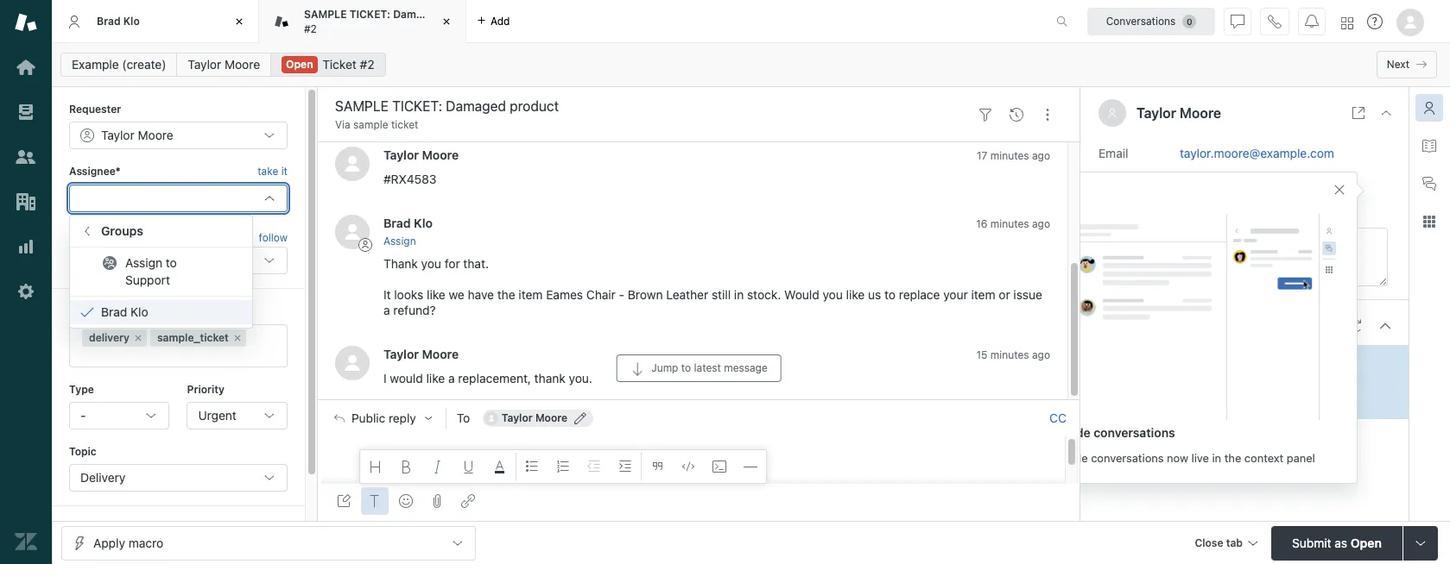Task type: describe. For each thing, give the bounding box(es) containing it.
Add user notes text field
[[1180, 228, 1388, 286]]

groups
[[101, 224, 143, 239]]

customers image
[[15, 146, 37, 168]]

(united
[[1223, 201, 1265, 216]]

urgent
[[198, 408, 237, 423]]

taylor moore link for i would like a replacement, thank you.
[[383, 347, 459, 362]]

ticket
[[322, 57, 357, 72]]

moore inside secondary element
[[225, 57, 260, 72]]

cc
[[1049, 411, 1067, 426]]

assign inside assign to support
[[125, 256, 162, 271]]

displays possible ticket submission types image
[[1414, 537, 1428, 551]]

taylor moore link inside secondary element
[[177, 53, 271, 77]]

support
[[125, 273, 170, 288]]

have
[[468, 288, 494, 302]]

to
[[457, 411, 470, 426]]

tab
[[1226, 537, 1243, 550]]

draft mode image
[[337, 495, 351, 509]]

ago for a
[[1032, 349, 1050, 362]]

it
[[383, 288, 391, 302]]

15
[[976, 349, 988, 362]]

public reply
[[352, 412, 416, 426]]

- inside "popup button"
[[80, 408, 86, 423]]

sample ticket: damaged product #2
[[304, 8, 484, 35]]

klo for brad klo tab
[[123, 15, 140, 27]]

minutes for a
[[990, 349, 1029, 362]]

taylor up would
[[383, 347, 419, 362]]

get help image
[[1367, 14, 1383, 29]]

add attachment image
[[430, 495, 444, 509]]

moore up would
[[422, 347, 459, 362]]

take it button
[[258, 164, 288, 181]]

klo inside brad klo assign
[[414, 216, 433, 230]]

taylor.moore@example.com
[[1180, 146, 1334, 160]]

brad klo link
[[383, 216, 433, 230]]

taylor inside requester element
[[101, 128, 135, 143]]

avatar image for i would like a replacement, thank you.
[[335, 346, 370, 381]]

assignee* list box
[[69, 215, 253, 329]]

priority
[[187, 383, 224, 396]]

ago for that.
[[1032, 217, 1050, 230]]

states)
[[1268, 201, 1308, 216]]

sample_ticket
[[157, 331, 229, 344]]

16 minutes ago
[[976, 217, 1050, 230]]

eames
[[546, 288, 583, 302]]

assign button
[[383, 234, 416, 250]]

would
[[784, 288, 819, 302]]

admin image
[[15, 281, 37, 303]]

remove image
[[133, 333, 143, 343]]

side for side conversations
[[1065, 425, 1091, 440]]

close
[[1195, 537, 1223, 550]]

to for jump to latest message
[[681, 362, 691, 375]]

a inside eames chair - brown leather still in stock. would you like us to replace your item or issue a refund?
[[383, 303, 390, 318]]

17
[[977, 149, 988, 162]]

#rx4583
[[383, 172, 437, 186]]

horizontal rule (cmd shift l) image
[[744, 460, 757, 474]]

italic (cmd i) image
[[431, 460, 445, 474]]

add
[[491, 14, 510, 27]]

like for i would like a replacement, thank you.
[[426, 371, 445, 386]]

via
[[335, 118, 350, 131]]

brad klo for 'brad klo' option
[[101, 305, 148, 320]]

interactions
[[1102, 318, 1180, 334]]

urgent button
[[187, 402, 288, 430]]

delivery
[[89, 331, 130, 344]]

you.
[[569, 371, 592, 386]]

taylor moore link for #rx4583
[[383, 147, 459, 162]]

bulleted list (cmd shift 8) image
[[525, 460, 539, 474]]

assignee* element
[[69, 185, 288, 212]]

damaged for sample ticket: damaged product #2
[[393, 8, 441, 21]]

filter image
[[979, 108, 992, 122]]

zendesk products image
[[1341, 17, 1353, 29]]

public reply button
[[319, 401, 445, 437]]

17 minutes ago text field
[[977, 149, 1050, 162]]

main element
[[0, 0, 52, 565]]

brown
[[628, 288, 663, 302]]

decrease indent (cmd [) image
[[587, 460, 601, 474]]

button displays agent's chat status as invisible. image
[[1231, 14, 1245, 28]]

requester
[[69, 103, 121, 116]]

insert emojis image
[[399, 495, 413, 509]]

reply
[[389, 412, 416, 426]]

0 vertical spatial you
[[421, 256, 441, 271]]

ticket: for sample ticket: damaged product
[[1183, 355, 1228, 370]]

email
[[1099, 146, 1128, 160]]

english (united states)
[[1180, 201, 1308, 216]]

close tab button
[[1187, 526, 1264, 564]]

that.
[[463, 256, 489, 271]]

numbered list (cmd shift 7) image
[[556, 460, 570, 474]]

sample for sample ticket: damaged product
[[1132, 355, 1180, 370]]

to inside eames chair - brown leather still in stock. would you like us to replace your item or issue a refund?
[[884, 288, 896, 302]]

moore up taylor.moore@example.com
[[1180, 105, 1221, 121]]

taylor moore up would
[[383, 347, 459, 362]]

damaged for sample ticket: damaged product
[[1231, 355, 1284, 370]]

it
[[281, 165, 288, 178]]

zendesk support image
[[15, 11, 37, 34]]

conversationlabel log
[[318, 133, 1080, 401]]

thank
[[534, 371, 566, 386]]

1 vertical spatial open
[[1351, 536, 1382, 551]]

still
[[712, 288, 731, 302]]

sample ticket: damaged product
[[1132, 355, 1331, 370]]

taylor moore inside secondary element
[[188, 57, 260, 72]]

latest
[[694, 362, 721, 375]]

2 avatar image from the top
[[335, 215, 370, 249]]

reporting image
[[15, 236, 37, 258]]

now
[[1167, 451, 1188, 465]]

live
[[1191, 451, 1209, 465]]

follow
[[259, 231, 288, 244]]

replacement,
[[458, 371, 531, 386]]

ticket actions image
[[1041, 108, 1055, 122]]

example (create)
[[72, 57, 166, 72]]

increase indent (cmd ]) image
[[618, 460, 632, 474]]

topic
[[69, 446, 97, 459]]

via sample ticket
[[335, 118, 418, 131]]

close image
[[231, 13, 248, 30]]

bold (cmd b) image
[[400, 460, 414, 474]]

format text image
[[368, 495, 382, 509]]

for
[[445, 256, 460, 271]]

english
[[1180, 201, 1220, 216]]

assign to support
[[125, 256, 177, 288]]

apps image
[[1423, 215, 1436, 229]]

in inside eames chair - brown leather still in stock. would you like us to replace your item or issue a refund?
[[734, 288, 744, 302]]

minutes for that.
[[990, 217, 1029, 230]]

take it
[[258, 165, 288, 178]]

1 item from the left
[[519, 288, 543, 302]]

chair
[[586, 288, 616, 302]]

taylor up #rx4583
[[383, 147, 419, 162]]

requester element
[[69, 122, 288, 150]]

context
[[1244, 451, 1284, 465]]

notifications image
[[1305, 14, 1319, 28]]

ticket: for sample ticket: damaged product #2
[[350, 8, 390, 21]]

- inside eames chair - brown leather still in stock. would you like us to replace your item or issue a refund?
[[619, 288, 625, 302]]

sample
[[353, 118, 388, 131]]

headings image
[[369, 460, 383, 474]]

example (create) button
[[60, 53, 177, 77]]

topic element
[[69, 465, 288, 493]]

view more details image
[[1352, 106, 1366, 120]]

Subject field
[[332, 96, 966, 117]]

side conversations now live in the context panel
[[1065, 451, 1315, 465]]

follow button
[[259, 231, 288, 246]]

thank
[[383, 256, 418, 271]]

zendesk image
[[15, 531, 37, 554]]



Task type: vqa. For each thing, say whether or not it's contained in the screenshot.
Leather
yes



Task type: locate. For each thing, give the bounding box(es) containing it.
conversations down side conversations
[[1091, 451, 1164, 465]]

apply macro
[[93, 536, 163, 551]]

15 minutes ago text field
[[976, 349, 1050, 362]]

minutes right 15
[[990, 349, 1029, 362]]

close tab
[[1195, 537, 1243, 550]]

sample inside sample ticket: damaged product #2
[[304, 8, 347, 21]]

next button
[[1377, 51, 1437, 79]]

issue
[[1013, 288, 1042, 302]]

2 vertical spatial brad
[[101, 305, 127, 320]]

next
[[1387, 58, 1410, 71]]

taylor.moore@example.com image
[[484, 412, 498, 426]]

avatar image left i
[[335, 346, 370, 381]]

brad for brad klo tab
[[97, 15, 121, 27]]

brad klo option
[[70, 301, 253, 325]]

0 vertical spatial brad klo
[[97, 15, 140, 27]]

1 horizontal spatial damaged
[[1231, 355, 1284, 370]]

- down type
[[80, 408, 86, 423]]

moore inside requester element
[[138, 128, 173, 143]]

in right live
[[1212, 451, 1221, 465]]

tab
[[259, 0, 484, 43]]

minutes right 17
[[990, 149, 1029, 162]]

ago down ticket actions icon
[[1032, 149, 1050, 162]]

0 vertical spatial ago
[[1032, 149, 1050, 162]]

jump to latest message button
[[617, 355, 781, 383]]

0 vertical spatial brad
[[97, 15, 121, 27]]

like left us
[[846, 288, 865, 302]]

you
[[421, 256, 441, 271], [823, 288, 843, 302]]

Public reply composer text field
[[326, 437, 1060, 474]]

moore left edit user icon
[[535, 412, 568, 425]]

2 minutes from the top
[[990, 217, 1029, 230]]

notes
[[1099, 228, 1132, 243]]

leather
[[666, 288, 708, 302]]

0 vertical spatial to
[[166, 256, 177, 271]]

the for context
[[1224, 451, 1241, 465]]

taylor right user icon
[[1137, 105, 1176, 121]]

1 horizontal spatial -
[[619, 288, 625, 302]]

conversations button
[[1087, 7, 1215, 35]]

brad klo inside brad klo tab
[[97, 15, 140, 27]]

3 minutes from the top
[[990, 349, 1029, 362]]

1 horizontal spatial the
[[1224, 451, 1241, 465]]

brad for 'brad klo' option
[[101, 305, 127, 320]]

1 horizontal spatial a
[[448, 371, 455, 386]]

1 vertical spatial #2
[[360, 57, 374, 72]]

hide composer image
[[692, 393, 706, 407]]

klo for 'brad klo' option
[[130, 305, 148, 320]]

brad klo assign
[[383, 216, 433, 248]]

0 vertical spatial the
[[497, 288, 515, 302]]

2 side from the top
[[1065, 451, 1088, 465]]

organizations image
[[15, 191, 37, 213]]

ago right 16
[[1032, 217, 1050, 230]]

groups option
[[70, 220, 253, 244]]

eames chair - brown leather still in stock. would you like us to replace your item or issue a refund?
[[383, 288, 1042, 318]]

close image inside tabs tab list
[[438, 13, 455, 30]]

edit user image
[[574, 413, 587, 425]]

0 vertical spatial sample
[[304, 8, 347, 21]]

conversations for side conversations
[[1094, 425, 1175, 440]]

knowledge image
[[1423, 139, 1436, 153]]

1 horizontal spatial product
[[1288, 355, 1331, 370]]

taylor moore up #rx4583
[[383, 147, 459, 162]]

views image
[[15, 101, 37, 124]]

taylor moore link
[[177, 53, 271, 77], [383, 147, 459, 162], [383, 347, 459, 362]]

to for assign to support
[[166, 256, 177, 271]]

15 minutes ago
[[976, 349, 1050, 362]]

side
[[1065, 425, 1091, 440], [1065, 451, 1088, 465]]

close image right view more details image
[[1379, 106, 1393, 120]]

get started image
[[15, 56, 37, 79]]

ticket #2
[[322, 57, 374, 72]]

you right would
[[823, 288, 843, 302]]

klo up remove image
[[130, 305, 148, 320]]

the right have
[[497, 288, 515, 302]]

ago right 15
[[1032, 349, 1050, 362]]

1 avatar image from the top
[[335, 147, 370, 181]]

moore up #rx4583
[[422, 147, 459, 162]]

3 avatar image from the top
[[335, 346, 370, 381]]

klo
[[123, 15, 140, 27], [414, 216, 433, 230], [130, 305, 148, 320]]

1 vertical spatial ticket:
[[1183, 355, 1228, 370]]

ticket: inside sample ticket: damaged product 'button'
[[1183, 355, 1228, 370]]

moore up assignee* element
[[138, 128, 173, 143]]

3 ago from the top
[[1032, 349, 1050, 362]]

2 ago from the top
[[1032, 217, 1050, 230]]

#2 right the ticket
[[360, 57, 374, 72]]

1 vertical spatial damaged
[[1231, 355, 1284, 370]]

1 horizontal spatial sample
[[1132, 355, 1180, 370]]

avatar image
[[335, 147, 370, 181], [335, 215, 370, 249], [335, 346, 370, 381]]

open inside secondary element
[[286, 58, 313, 71]]

0 horizontal spatial -
[[80, 408, 86, 423]]

1 horizontal spatial open
[[1351, 536, 1382, 551]]

2 vertical spatial ago
[[1032, 349, 1050, 362]]

take
[[258, 165, 278, 178]]

code block (ctrl shift 6) image
[[713, 460, 726, 474]]

open
[[286, 58, 313, 71], [1351, 536, 1382, 551]]

1 vertical spatial avatar image
[[335, 215, 370, 249]]

1 vertical spatial ago
[[1032, 217, 1050, 230]]

1 horizontal spatial close image
[[1379, 106, 1393, 120]]

#2 right close image
[[304, 22, 317, 35]]

0 horizontal spatial in
[[734, 288, 744, 302]]

2 item from the left
[[971, 288, 995, 302]]

to right us
[[884, 288, 896, 302]]

- button
[[69, 402, 170, 430]]

0 vertical spatial product
[[444, 8, 484, 21]]

a left replacement,
[[448, 371, 455, 386]]

damaged inside sample ticket: damaged product #2
[[393, 8, 441, 21]]

brad inside tab
[[97, 15, 121, 27]]

brad inside brad klo assign
[[383, 216, 411, 230]]

assign to support option
[[70, 252, 253, 293]]

0 horizontal spatial you
[[421, 256, 441, 271]]

a down the it
[[383, 303, 390, 318]]

(create)
[[122, 57, 166, 72]]

2 vertical spatial avatar image
[[335, 346, 370, 381]]

taylor moore down close image
[[188, 57, 260, 72]]

taylor moore inside requester element
[[101, 128, 173, 143]]

1 minutes from the top
[[990, 149, 1029, 162]]

- right chair
[[619, 288, 625, 302]]

brad klo tab
[[52, 0, 259, 43]]

like inside eames chair - brown leather still in stock. would you like us to replace your item or issue a refund?
[[846, 288, 865, 302]]

16
[[976, 217, 988, 230]]

user image
[[1107, 108, 1118, 118]]

minutes
[[990, 149, 1029, 162], [990, 217, 1029, 230], [990, 349, 1029, 362]]

you left for on the left of the page
[[421, 256, 441, 271]]

#2 inside sample ticket: damaged product #2
[[304, 22, 317, 35]]

sample down interactions
[[1132, 355, 1180, 370]]

submit as open
[[1292, 536, 1382, 551]]

1 vertical spatial -
[[80, 408, 86, 423]]

0 horizontal spatial #2
[[304, 22, 317, 35]]

product for sample ticket: damaged product #2
[[444, 8, 484, 21]]

0 vertical spatial taylor moore link
[[177, 53, 271, 77]]

taylor right 'taylor.moore@example.com' icon
[[502, 412, 533, 425]]

1 vertical spatial brad
[[383, 216, 411, 230]]

2 vertical spatial to
[[681, 362, 691, 375]]

taylor down requester
[[101, 128, 135, 143]]

0 vertical spatial avatar image
[[335, 147, 370, 181]]

a
[[383, 303, 390, 318], [448, 371, 455, 386]]

taylor moore down requester
[[101, 128, 173, 143]]

sample up the ticket
[[304, 8, 347, 21]]

the
[[497, 288, 515, 302], [1224, 451, 1241, 465]]

the inside conversationlabel log
[[497, 288, 515, 302]]

events image
[[1010, 108, 1023, 122]]

item left or
[[971, 288, 995, 302]]

side conversations
[[1065, 425, 1175, 440]]

like for it looks like we have the item
[[427, 288, 445, 302]]

brad up assign button
[[383, 216, 411, 230]]

2 horizontal spatial to
[[884, 288, 896, 302]]

brad up the example (create)
[[97, 15, 121, 27]]

brad klo
[[97, 15, 140, 27], [101, 305, 148, 320]]

your
[[943, 288, 968, 302]]

like left we at the bottom left of page
[[427, 288, 445, 302]]

to
[[166, 256, 177, 271], [884, 288, 896, 302], [681, 362, 691, 375]]

0 horizontal spatial product
[[444, 8, 484, 21]]

2 vertical spatial minutes
[[990, 349, 1029, 362]]

brad klo inside 'brad klo' option
[[101, 305, 148, 320]]

brad klo up the example (create)
[[97, 15, 140, 27]]

the for item
[[497, 288, 515, 302]]

to right jump
[[681, 362, 691, 375]]

i would like a replacement, thank you.
[[383, 371, 592, 386]]

side for side conversations now live in the context panel
[[1065, 451, 1088, 465]]

damaged
[[393, 8, 441, 21], [1231, 355, 1284, 370]]

1 vertical spatial product
[[1288, 355, 1331, 370]]

code span (ctrl shift 5) image
[[681, 460, 695, 474]]

1 vertical spatial you
[[823, 288, 843, 302]]

1 vertical spatial a
[[448, 371, 455, 386]]

brad inside option
[[101, 305, 127, 320]]

0 vertical spatial ticket:
[[350, 8, 390, 21]]

like
[[427, 288, 445, 302], [846, 288, 865, 302], [426, 371, 445, 386]]

1 horizontal spatial to
[[681, 362, 691, 375]]

stock.
[[747, 288, 781, 302]]

conversations
[[1094, 425, 1175, 440], [1091, 451, 1164, 465]]

as
[[1335, 536, 1347, 551]]

avatar image down the via
[[335, 147, 370, 181]]

looks
[[394, 288, 423, 302]]

add link (cmd k) image
[[461, 495, 475, 509]]

us
[[868, 288, 881, 302]]

klo inside tab
[[123, 15, 140, 27]]

0 vertical spatial damaged
[[393, 8, 441, 21]]

0 horizontal spatial ticket:
[[350, 8, 390, 21]]

ticket: inside sample ticket: damaged product #2
[[350, 8, 390, 21]]

taylor
[[188, 57, 221, 72], [1137, 105, 1176, 121], [101, 128, 135, 143], [383, 147, 419, 162], [383, 347, 419, 362], [502, 412, 533, 425]]

assign up support at the left of the page
[[125, 256, 162, 271]]

0 horizontal spatial damaged
[[393, 8, 441, 21]]

jump
[[651, 362, 678, 375]]

16 minutes ago text field
[[976, 217, 1050, 230]]

public
[[352, 412, 385, 426]]

0 vertical spatial klo
[[123, 15, 140, 27]]

conversations
[[1106, 14, 1176, 27]]

#2 inside secondary element
[[360, 57, 374, 72]]

damaged inside 'button'
[[1231, 355, 1284, 370]]

taylor inside secondary element
[[188, 57, 221, 72]]

assign inside brad klo assign
[[383, 235, 416, 248]]

2 vertical spatial klo
[[130, 305, 148, 320]]

would
[[390, 371, 423, 386]]

avatar image left assign button
[[335, 215, 370, 249]]

moore down close image
[[225, 57, 260, 72]]

1 vertical spatial sample
[[1132, 355, 1180, 370]]

ticket
[[391, 118, 418, 131]]

0 vertical spatial -
[[619, 288, 625, 302]]

minutes right 16
[[990, 217, 1029, 230]]

we
[[449, 288, 464, 302]]

tabs tab list
[[52, 0, 1038, 43]]

klo up assign button
[[414, 216, 433, 230]]

1 vertical spatial close image
[[1379, 106, 1393, 120]]

remove image
[[232, 333, 243, 343]]

1 horizontal spatial item
[[971, 288, 995, 302]]

0 horizontal spatial to
[[166, 256, 177, 271]]

0 horizontal spatial close image
[[438, 13, 455, 30]]

0 horizontal spatial assign
[[125, 256, 162, 271]]

close image
[[438, 13, 455, 30], [1379, 106, 1393, 120]]

1 vertical spatial the
[[1224, 451, 1241, 465]]

sample
[[304, 8, 347, 21], [1132, 355, 1180, 370]]

assign
[[383, 235, 416, 248], [125, 256, 162, 271]]

item left eames
[[519, 288, 543, 302]]

customer context image
[[1423, 101, 1436, 115]]

brad klo for brad klo tab
[[97, 15, 140, 27]]

0 horizontal spatial sample
[[304, 8, 347, 21]]

0 vertical spatial a
[[383, 303, 390, 318]]

type
[[69, 383, 94, 396]]

klo up the example (create)
[[123, 15, 140, 27]]

1 vertical spatial in
[[1212, 451, 1221, 465]]

user image
[[1109, 109, 1116, 118]]

1 vertical spatial assign
[[125, 256, 162, 271]]

open left the ticket
[[286, 58, 313, 71]]

the left context
[[1224, 451, 1241, 465]]

1 horizontal spatial in
[[1212, 451, 1221, 465]]

taylor moore link up #rx4583
[[383, 147, 459, 162]]

0 vertical spatial side
[[1065, 425, 1091, 440]]

1 ago from the top
[[1032, 149, 1050, 162]]

brad up delivery
[[101, 305, 127, 320]]

add button
[[466, 0, 520, 42]]

close image left add popup button
[[438, 13, 455, 30]]

klo inside option
[[130, 305, 148, 320]]

assign down brad klo link
[[383, 235, 416, 248]]

like right would
[[426, 371, 445, 386]]

1 horizontal spatial ticket:
[[1183, 355, 1228, 370]]

0 vertical spatial assign
[[383, 235, 416, 248]]

quote (cmd shift 9) image
[[650, 460, 664, 474]]

0 vertical spatial in
[[734, 288, 744, 302]]

example
[[72, 57, 119, 72]]

1 vertical spatial klo
[[414, 216, 433, 230]]

in
[[734, 288, 744, 302], [1212, 451, 1221, 465]]

underline (cmd u) image
[[462, 460, 476, 474]]

taylor right the (create)
[[188, 57, 221, 72]]

avatar image for #rx4583
[[335, 147, 370, 181]]

to inside button
[[681, 362, 691, 375]]

tab containing sample ticket: damaged product
[[259, 0, 484, 43]]

taylor moore right user icon
[[1137, 105, 1221, 121]]

1 vertical spatial side
[[1065, 451, 1088, 465]]

1 vertical spatial conversations
[[1091, 451, 1164, 465]]

0 vertical spatial minutes
[[990, 149, 1029, 162]]

1 horizontal spatial #2
[[360, 57, 374, 72]]

0 horizontal spatial the
[[497, 288, 515, 302]]

1 vertical spatial taylor moore link
[[383, 147, 459, 162]]

ago
[[1032, 149, 1050, 162], [1032, 217, 1050, 230], [1032, 349, 1050, 362]]

1 horizontal spatial you
[[823, 288, 843, 302]]

conversations up now
[[1094, 425, 1175, 440]]

secondary element
[[52, 48, 1450, 82]]

apply
[[93, 536, 125, 551]]

to up support at the left of the page
[[166, 256, 177, 271]]

to inside assign to support
[[166, 256, 177, 271]]

moore
[[225, 57, 260, 72], [1180, 105, 1221, 121], [138, 128, 173, 143], [422, 147, 459, 162], [422, 347, 459, 362], [535, 412, 568, 425]]

product inside sample ticket: damaged product #2
[[444, 8, 484, 21]]

conversations for side conversations now live in the context panel
[[1091, 451, 1164, 465]]

in right still
[[734, 288, 744, 302]]

1 horizontal spatial assign
[[383, 235, 416, 248]]

i
[[383, 371, 387, 386]]

1 side from the top
[[1065, 425, 1091, 440]]

0 horizontal spatial open
[[286, 58, 313, 71]]

17 minutes ago
[[977, 149, 1050, 162]]

assignee*
[[69, 165, 121, 178]]

0 horizontal spatial a
[[383, 303, 390, 318]]

replace
[[899, 288, 940, 302]]

taylor moore link up would
[[383, 347, 459, 362]]

1 vertical spatial minutes
[[990, 217, 1029, 230]]

1 vertical spatial brad klo
[[101, 305, 148, 320]]

product for sample ticket: damaged product
[[1288, 355, 1331, 370]]

0 vertical spatial open
[[286, 58, 313, 71]]

macro
[[128, 536, 163, 551]]

product
[[444, 8, 484, 21], [1288, 355, 1331, 370]]

cc button
[[1049, 411, 1067, 427]]

taylor moore down thank
[[502, 412, 568, 425]]

ticket:
[[350, 8, 390, 21], [1183, 355, 1228, 370]]

brad klo up remove image
[[101, 305, 148, 320]]

you inside eames chair - brown leather still in stock. would you like us to replace your item or issue a refund?
[[823, 288, 843, 302]]

jump to latest message
[[651, 362, 768, 375]]

0 vertical spatial close image
[[438, 13, 455, 30]]

sample inside sample ticket: damaged product 'button'
[[1132, 355, 1180, 370]]

sample ticket: damaged product button
[[1081, 345, 1409, 419]]

product inside sample ticket: damaged product 'button'
[[1288, 355, 1331, 370]]

message
[[724, 362, 768, 375]]

open right as
[[1351, 536, 1382, 551]]

0 vertical spatial conversations
[[1094, 425, 1175, 440]]

brad
[[97, 15, 121, 27], [383, 216, 411, 230], [101, 305, 127, 320]]

0 horizontal spatial item
[[519, 288, 543, 302]]

2 vertical spatial taylor moore link
[[383, 347, 459, 362]]

0 vertical spatial #2
[[304, 22, 317, 35]]

item inside eames chair - brown leather still in stock. would you like us to replace your item or issue a refund?
[[971, 288, 995, 302]]

taylor moore link down close image
[[177, 53, 271, 77]]

1 vertical spatial to
[[884, 288, 896, 302]]

it looks like we have the item
[[383, 288, 546, 302]]

-
[[619, 288, 625, 302], [80, 408, 86, 423]]

item
[[519, 288, 543, 302], [971, 288, 995, 302]]

sample for sample ticket: damaged product #2
[[304, 8, 347, 21]]



